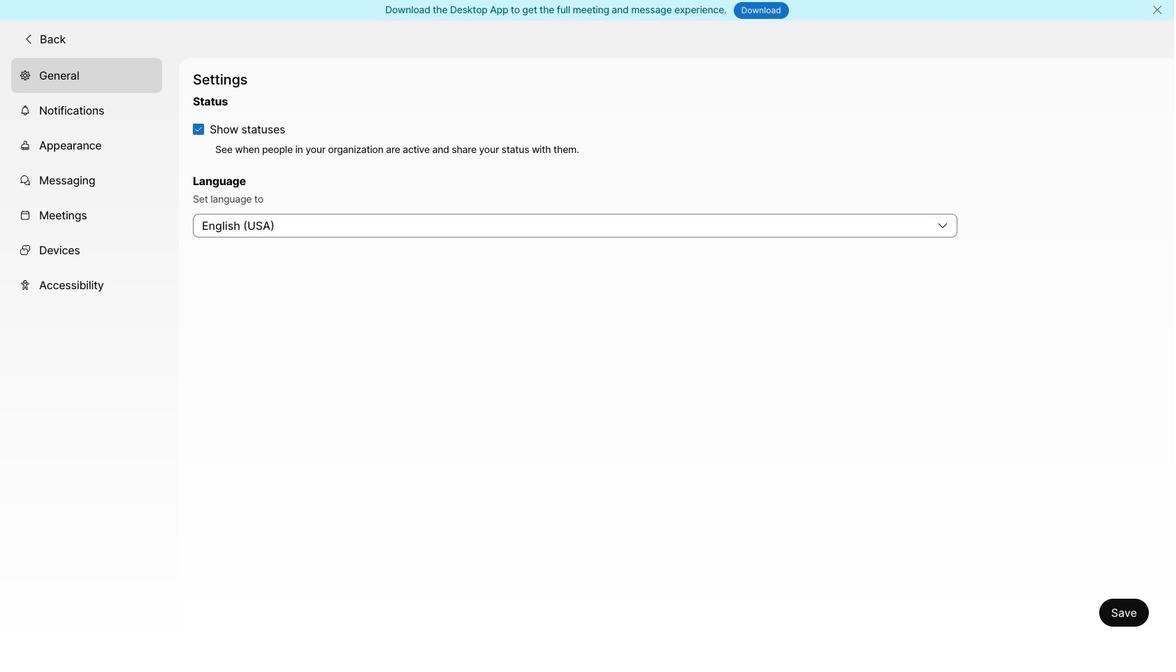Task type: describe. For each thing, give the bounding box(es) containing it.
cancel_16 image
[[1152, 4, 1163, 15]]

messaging tab
[[11, 163, 162, 198]]

appearance tab
[[11, 128, 162, 163]]

general tab
[[11, 58, 162, 93]]



Task type: locate. For each thing, give the bounding box(es) containing it.
devices tab
[[11, 232, 162, 267]]

settings navigation
[[0, 58, 179, 649]]

notifications tab
[[11, 93, 162, 128]]

accessibility tab
[[11, 267, 162, 302]]

meetings tab
[[11, 198, 162, 232]]



Task type: vqa. For each thing, say whether or not it's contained in the screenshot.
webex tab list
no



